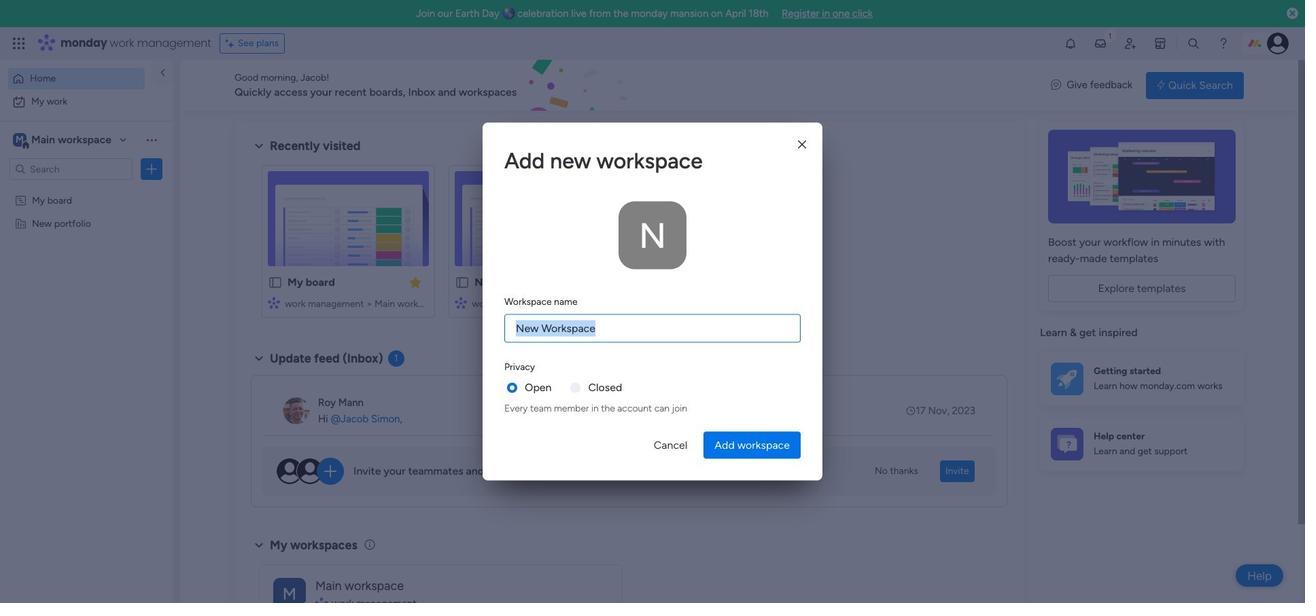 Task type: locate. For each thing, give the bounding box(es) containing it.
list box
[[0, 186, 173, 418]]

0 vertical spatial heading
[[504, 144, 801, 177]]

public board image
[[268, 275, 283, 290]]

1 vertical spatial heading
[[504, 295, 578, 309]]

public board image
[[455, 275, 470, 290]]

workspace image
[[619, 202, 687, 270]]

component image
[[455, 297, 467, 309]]

heading
[[504, 144, 801, 177], [504, 295, 578, 309], [504, 360, 535, 374]]

select product image
[[12, 37, 26, 50]]

option
[[8, 68, 145, 90], [8, 91, 165, 113], [0, 188, 173, 191]]

1 image
[[1104, 28, 1116, 43]]

workspace selection element
[[13, 132, 114, 150]]

roy mann image
[[283, 398, 310, 425]]

1 vertical spatial workspace image
[[273, 578, 306, 604]]

0 vertical spatial workspace image
[[13, 133, 27, 147]]

1 horizontal spatial workspace image
[[273, 578, 306, 604]]

close image
[[798, 139, 806, 150]]

1 heading from the top
[[504, 144, 801, 177]]

3 heading from the top
[[504, 360, 535, 374]]

Choose a name for your workspace field
[[504, 314, 801, 343]]

0 horizontal spatial workspace image
[[13, 133, 27, 147]]

templates image image
[[1052, 130, 1232, 224]]

close update feed (inbox) image
[[251, 351, 267, 367]]

v2 bolt switch image
[[1157, 78, 1165, 93]]

getting started element
[[1040, 352, 1244, 406]]

close recently visited image
[[251, 138, 267, 154]]

workspace image
[[13, 133, 27, 147], [273, 578, 306, 604]]

2 vertical spatial option
[[0, 188, 173, 191]]

component image
[[268, 297, 280, 309]]

2 vertical spatial heading
[[504, 360, 535, 374]]



Task type: vqa. For each thing, say whether or not it's contained in the screenshot.
'1' ELEMENT
yes



Task type: describe. For each thing, give the bounding box(es) containing it.
monday marketplace image
[[1153, 37, 1167, 50]]

1 vertical spatial option
[[8, 91, 165, 113]]

Search in workspace field
[[29, 161, 114, 177]]

0 vertical spatial option
[[8, 68, 145, 90]]

remove from favorites image
[[409, 276, 422, 289]]

search everything image
[[1187, 37, 1200, 50]]

close my workspaces image
[[251, 537, 267, 554]]

jacob simon image
[[1267, 33, 1289, 54]]

help center element
[[1040, 417, 1244, 471]]

v2 user feedback image
[[1051, 78, 1061, 93]]

help image
[[1217, 37, 1230, 50]]

see plans image
[[225, 36, 238, 51]]

invite members image
[[1124, 37, 1137, 50]]

1 element
[[388, 351, 404, 367]]

quick search results list box
[[251, 154, 1007, 334]]

2 heading from the top
[[504, 295, 578, 309]]

update feed image
[[1094, 37, 1107, 50]]

notifications image
[[1064, 37, 1077, 50]]



